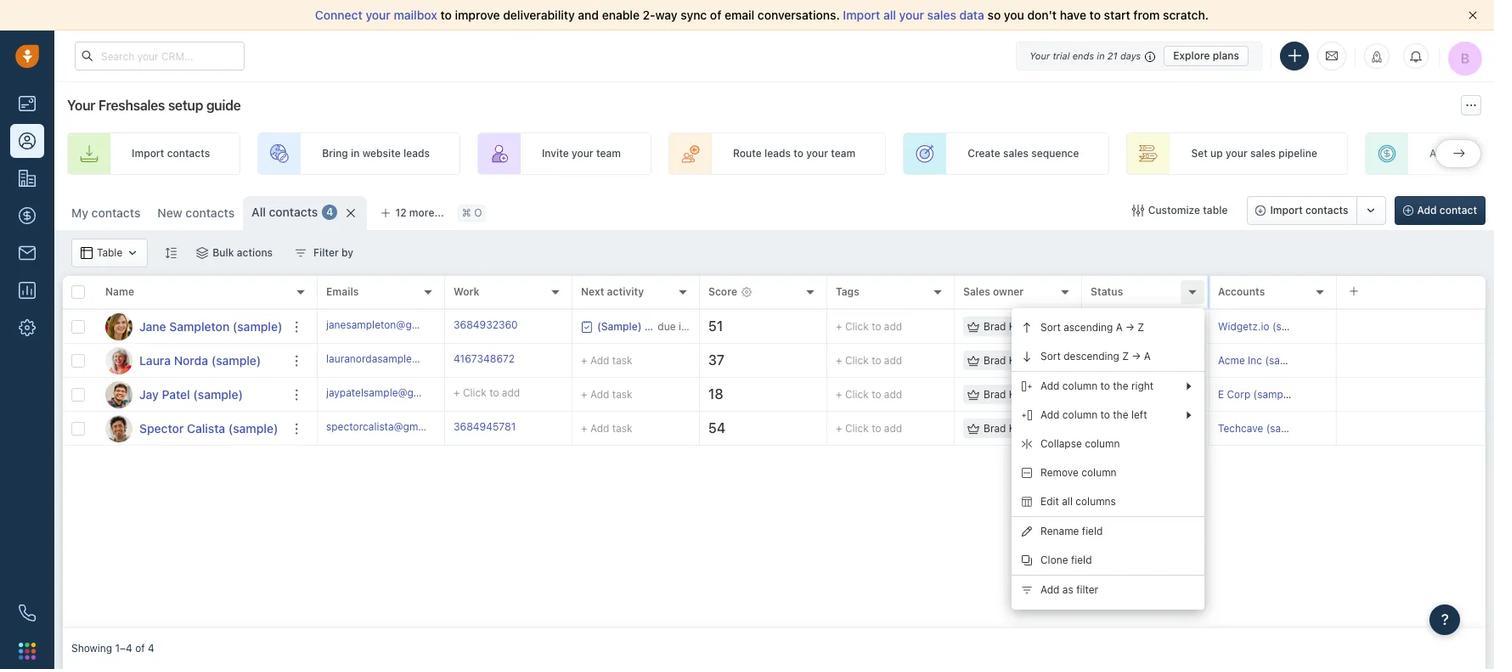 Task type: locate. For each thing, give the bounding box(es) containing it.
column for add column to the left
[[1062, 409, 1097, 422]]

column up collapse column
[[1062, 409, 1097, 422]]

klo for 54
[[1009, 422, 1024, 435]]

(sample) for jane sampleton (sample)
[[233, 319, 282, 333]]

z
[[1138, 321, 1144, 334], [1122, 350, 1129, 363]]

in right bring
[[351, 147, 360, 160]]

bulk actions
[[213, 246, 273, 259]]

the left left on the bottom of the page
[[1113, 409, 1128, 422]]

row group
[[63, 310, 318, 446], [318, 310, 1486, 446]]

(sample) up spector calista (sample)
[[193, 387, 243, 401]]

laura norda (sample)
[[139, 353, 261, 367]]

your left trial
[[1030, 50, 1050, 61]]

klo for 18
[[1009, 388, 1024, 401]]

sync
[[681, 8, 707, 22]]

brad klo for 37
[[984, 354, 1024, 367]]

4 + click to add from the top
[[836, 422, 902, 435]]

4167348672 link
[[454, 352, 515, 370]]

2 brad from the top
[[984, 354, 1006, 367]]

sales inside "set up your sales pipeline" link
[[1250, 147, 1276, 160]]

import for import contacts button
[[1270, 204, 1303, 217]]

+
[[836, 320, 842, 333], [581, 354, 587, 366], [836, 354, 842, 367], [454, 386, 460, 399], [581, 388, 587, 400], [836, 388, 842, 401], [581, 422, 587, 434], [836, 422, 842, 435]]

from
[[1133, 8, 1160, 22]]

way
[[655, 8, 677, 22]]

1 row group from the left
[[63, 310, 318, 446]]

brad klo for 18
[[984, 388, 1024, 401]]

2 + add task from the top
[[581, 388, 632, 400]]

(sample) up acme inc (sample)
[[1272, 320, 1315, 333]]

bring in website leads
[[322, 147, 430, 160]]

all left data
[[883, 8, 896, 22]]

2 brad klo from the top
[[984, 354, 1024, 367]]

have
[[1060, 8, 1086, 22]]

press space to select this row. row containing jay patel (sample)
[[63, 378, 318, 412]]

task for 37
[[612, 354, 632, 366]]

column inside collapse column menu item
[[1085, 438, 1120, 451]]

1 sort from the top
[[1040, 321, 1061, 334]]

to
[[440, 8, 452, 22], [1089, 8, 1101, 22], [793, 147, 803, 160], [872, 320, 881, 333], [872, 354, 881, 367], [1100, 380, 1110, 393], [489, 386, 499, 399], [872, 388, 881, 401], [1100, 409, 1110, 422], [872, 422, 881, 435]]

0 horizontal spatial 4
[[148, 642, 154, 655]]

container_wx8msf4aqz5i3rn1 image
[[81, 247, 93, 259], [196, 247, 208, 259], [967, 389, 979, 400]]

1 leads from the left
[[403, 147, 430, 160]]

3 cell from the top
[[1337, 378, 1486, 411]]

add for 54
[[884, 422, 902, 435]]

clone
[[1040, 554, 1068, 567]]

spector
[[139, 421, 184, 435]]

column for collapse column
[[1085, 438, 1120, 451]]

4 cell from the top
[[1337, 412, 1486, 445]]

phone image
[[19, 605, 36, 622]]

0 horizontal spatial in
[[351, 147, 360, 160]]

0 vertical spatial all
[[883, 8, 896, 22]]

import down your freshsales setup guide
[[132, 147, 164, 160]]

qualified down left on the bottom of the page
[[1109, 422, 1152, 435]]

leads right the website
[[403, 147, 430, 160]]

jane sampleton (sample) link
[[139, 318, 282, 335]]

click for 37
[[845, 354, 869, 367]]

all
[[883, 8, 896, 22], [1062, 496, 1073, 508]]

route
[[733, 147, 762, 160]]

⌘ o
[[462, 207, 482, 219]]

contacts down pipeline
[[1305, 204, 1348, 217]]

1 horizontal spatial sales
[[1003, 147, 1029, 160]]

a up the right
[[1144, 350, 1151, 363]]

sort descending z → a menu item
[[1012, 342, 1204, 371]]

0 vertical spatial your
[[1030, 50, 1050, 61]]

1 vertical spatial import contacts
[[1270, 204, 1348, 217]]

import contacts down setup
[[132, 147, 210, 160]]

0 vertical spatial the
[[1113, 380, 1128, 393]]

import contacts for import contacts link in the left of the page
[[132, 147, 210, 160]]

(sample) right calista
[[228, 421, 278, 435]]

jaypatelsample@gmail.com link
[[326, 385, 457, 404]]

0 vertical spatial import contacts
[[132, 147, 210, 160]]

column inside remove column menu item
[[1081, 467, 1117, 479]]

jay patel (sample) link
[[139, 386, 243, 403]]

1 vertical spatial task
[[612, 388, 632, 400]]

connect
[[315, 8, 363, 22]]

+ click to add
[[836, 320, 902, 333], [836, 354, 902, 367], [836, 388, 902, 401], [836, 422, 902, 435]]

1 klo from the top
[[1009, 320, 1024, 333]]

(sample) right inc
[[1265, 354, 1307, 367]]

create sales sequence link
[[903, 132, 1110, 175]]

3684945781
[[454, 420, 516, 433]]

contacts right 'all'
[[269, 205, 318, 219]]

import inside button
[[1270, 204, 1303, 217]]

sort for sort ascending a → z
[[1040, 321, 1061, 334]]

conversations.
[[758, 8, 840, 22]]

1 horizontal spatial your
[[1030, 50, 1050, 61]]

contacts
[[167, 147, 210, 160], [1305, 204, 1348, 217], [269, 205, 318, 219], [91, 206, 140, 220], [186, 206, 235, 220]]

brad for 51
[[984, 320, 1006, 333]]

activity
[[607, 286, 644, 298]]

your right route at top
[[806, 147, 828, 160]]

→ up sort descending z → a menu item
[[1125, 321, 1135, 334]]

(sample) inside "link"
[[233, 319, 282, 333]]

1 vertical spatial sort
[[1040, 350, 1061, 363]]

+ click to add for 51
[[836, 320, 902, 333]]

+ add task
[[581, 354, 632, 366], [581, 388, 632, 400], [581, 422, 632, 434]]

sales right the create
[[1003, 147, 1029, 160]]

3 klo from the top
[[1009, 388, 1024, 401]]

field down columns
[[1082, 525, 1103, 538]]

your freshsales setup guide
[[67, 98, 241, 113]]

sort left ascending
[[1040, 321, 1061, 334]]

connect your mailbox link
[[315, 8, 440, 22]]

by
[[341, 246, 353, 259]]

1 + add task from the top
[[581, 354, 632, 366]]

up
[[1210, 147, 1223, 160]]

import all your sales data link
[[843, 8, 987, 22]]

your right 'invite'
[[572, 147, 593, 160]]

2 sort from the top
[[1040, 350, 1061, 363]]

z down the contacted at the right
[[1122, 350, 1129, 363]]

sales left data
[[927, 8, 956, 22]]

l image
[[105, 347, 132, 374]]

column for remove column
[[1081, 467, 1117, 479]]

menu
[[1012, 308, 1204, 610]]

j image
[[105, 313, 132, 340]]

0 vertical spatial a
[[1116, 321, 1123, 334]]

website
[[362, 147, 401, 160]]

0 horizontal spatial team
[[596, 147, 621, 160]]

leads right route at top
[[764, 147, 791, 160]]

1 horizontal spatial leads
[[764, 147, 791, 160]]

my contacts button
[[63, 196, 149, 230], [71, 206, 140, 220]]

1 + click to add from the top
[[836, 320, 902, 333]]

0 horizontal spatial leads
[[403, 147, 430, 160]]

0 vertical spatial in
[[1097, 50, 1105, 61]]

12
[[395, 206, 406, 219]]

collapse column
[[1040, 438, 1120, 451]]

all contacts 4
[[252, 205, 333, 219]]

my contacts
[[71, 206, 140, 220]]

press space to select this row. row containing 37
[[318, 344, 1486, 378]]

2 vertical spatial import
[[1270, 204, 1303, 217]]

1 vertical spatial field
[[1071, 554, 1092, 567]]

qualified up the right
[[1109, 354, 1152, 367]]

1 vertical spatial the
[[1113, 409, 1128, 422]]

2 horizontal spatial sales
[[1250, 147, 1276, 160]]

4 right '1–4'
[[148, 642, 154, 655]]

0 vertical spatial sort
[[1040, 321, 1061, 334]]

ascending
[[1064, 321, 1113, 334]]

2 horizontal spatial container_wx8msf4aqz5i3rn1 image
[[967, 389, 979, 400]]

1 cell from the top
[[1337, 310, 1486, 343]]

press space to select this row. row
[[63, 310, 318, 344], [318, 310, 1486, 344], [63, 344, 318, 378], [318, 344, 1486, 378], [63, 378, 318, 412], [318, 378, 1486, 412], [63, 412, 318, 446], [318, 412, 1486, 446]]

3 brad from the top
[[984, 388, 1006, 401]]

your
[[1030, 50, 1050, 61], [67, 98, 95, 113]]

create
[[968, 147, 1000, 160]]

spectorcalista@gmail.com link
[[326, 419, 452, 438]]

37
[[708, 353, 724, 368]]

email
[[725, 8, 754, 22]]

→ down the contacted at the right
[[1132, 350, 1141, 363]]

field inside menu item
[[1082, 525, 1103, 538]]

1 brad from the top
[[984, 320, 1006, 333]]

1 horizontal spatial of
[[710, 8, 721, 22]]

1 horizontal spatial z
[[1138, 321, 1144, 334]]

your left freshsales
[[67, 98, 95, 113]]

54
[[708, 420, 725, 436]]

0 vertical spatial qualified
[[1109, 354, 1152, 367]]

column up columns
[[1081, 467, 1117, 479]]

grid
[[63, 274, 1486, 629]]

jay
[[139, 387, 159, 401]]

0 horizontal spatial sales
[[927, 8, 956, 22]]

score
[[708, 286, 737, 298]]

1 vertical spatial a
[[1144, 350, 1151, 363]]

a right ascending
[[1116, 321, 1123, 334]]

2 task from the top
[[612, 388, 632, 400]]

0 vertical spatial task
[[612, 354, 632, 366]]

1 the from the top
[[1113, 380, 1128, 393]]

clone field
[[1040, 554, 1092, 567]]

(sample) down jane sampleton (sample) "link"
[[211, 353, 261, 367]]

descending
[[1064, 350, 1119, 363]]

klo for 51
[[1009, 320, 1024, 333]]

import down pipeline
[[1270, 204, 1303, 217]]

invite
[[542, 147, 569, 160]]

4 up filter by
[[326, 206, 333, 219]]

2 vertical spatial + add task
[[581, 422, 632, 434]]

0 horizontal spatial import
[[132, 147, 164, 160]]

(sample) down e corp (sample)
[[1266, 422, 1308, 435]]

rename field menu item
[[1012, 517, 1204, 546]]

field right clone
[[1071, 554, 1092, 567]]

1 vertical spatial of
[[135, 642, 145, 655]]

import contacts inside button
[[1270, 204, 1348, 217]]

container_wx8msf4aqz5i3rn1 image inside table dropdown button
[[81, 247, 93, 259]]

qualified
[[1109, 354, 1152, 367], [1109, 422, 1152, 435]]

0 horizontal spatial container_wx8msf4aqz5i3rn1 image
[[81, 247, 93, 259]]

1 horizontal spatial container_wx8msf4aqz5i3rn1 image
[[196, 247, 208, 259]]

3 brad klo from the top
[[984, 388, 1024, 401]]

4 brad klo from the top
[[984, 422, 1024, 435]]

add for 51
[[884, 320, 902, 333]]

brad klo
[[984, 320, 1024, 333], [984, 354, 1024, 367], [984, 388, 1024, 401], [984, 422, 1024, 435]]

1 horizontal spatial 4
[[326, 206, 333, 219]]

next
[[581, 286, 604, 298]]

add deal link
[[1365, 132, 1494, 175]]

the for left
[[1113, 409, 1128, 422]]

of right '1–4'
[[135, 642, 145, 655]]

2 leads from the left
[[764, 147, 791, 160]]

4 klo from the top
[[1009, 422, 1024, 435]]

1 vertical spatial 4
[[148, 642, 154, 655]]

0 horizontal spatial import contacts
[[132, 147, 210, 160]]

your left "mailbox"
[[366, 8, 391, 22]]

cell for 51
[[1337, 310, 1486, 343]]

z up sort descending z → a menu item
[[1138, 321, 1144, 334]]

filter
[[1076, 584, 1098, 597]]

container_wx8msf4aqz5i3rn1 image inside bulk actions button
[[196, 247, 208, 259]]

3 task from the top
[[612, 422, 632, 434]]

1 qualified from the top
[[1109, 354, 1152, 367]]

sort left the descending
[[1040, 350, 1061, 363]]

(sample) for acme inc (sample)
[[1265, 354, 1307, 367]]

container_wx8msf4aqz5i3rn1 image
[[1132, 205, 1144, 217], [127, 247, 139, 259], [295, 247, 307, 259], [581, 321, 593, 333], [967, 321, 979, 333], [967, 355, 979, 366], [967, 423, 979, 434]]

brad for 37
[[984, 354, 1006, 367]]

import right conversations.
[[843, 8, 880, 22]]

field inside "menu item"
[[1071, 554, 1092, 567]]

container_wx8msf4aqz5i3rn1 image inside customize table button
[[1132, 205, 1144, 217]]

o
[[474, 207, 482, 219]]

create sales sequence
[[968, 147, 1079, 160]]

0 vertical spatial →
[[1125, 321, 1135, 334]]

1 vertical spatial qualified
[[1109, 422, 1152, 435]]

0 horizontal spatial your
[[67, 98, 95, 113]]

1 vertical spatial all
[[1062, 496, 1073, 508]]

a
[[1116, 321, 1123, 334], [1144, 350, 1151, 363]]

rename
[[1040, 525, 1079, 538]]

0 horizontal spatial all
[[883, 8, 896, 22]]

widgetz.io (sample)
[[1218, 320, 1315, 333]]

all right edit
[[1062, 496, 1073, 508]]

set
[[1191, 147, 1208, 160]]

add for 18
[[884, 388, 902, 401]]

0 vertical spatial import
[[843, 8, 880, 22]]

add inside add as filter menu item
[[1040, 584, 1060, 597]]

lauranordasample@gmail.com link
[[326, 352, 470, 370]]

the for right
[[1113, 380, 1128, 393]]

container_wx8msf4aqz5i3rn1 image for table
[[81, 247, 93, 259]]

1 horizontal spatial all
[[1062, 496, 1073, 508]]

click for 51
[[845, 320, 869, 333]]

2 qualified from the top
[[1109, 422, 1152, 435]]

(sample) right the corp
[[1253, 388, 1296, 401]]

import contacts down pipeline
[[1270, 204, 1348, 217]]

3 + click to add from the top
[[836, 388, 902, 401]]

1 brad klo from the top
[[984, 320, 1024, 333]]

0 vertical spatial 4
[[326, 206, 333, 219]]

sales left pipeline
[[1250, 147, 1276, 160]]

column down the descending
[[1062, 380, 1097, 393]]

1 horizontal spatial import
[[843, 8, 880, 22]]

1 horizontal spatial import contacts
[[1270, 204, 1348, 217]]

enable
[[602, 8, 640, 22]]

3 + add task from the top
[[581, 422, 632, 434]]

cell
[[1337, 310, 1486, 343], [1337, 344, 1486, 377], [1337, 378, 1486, 411], [1337, 412, 1486, 445]]

leads inside route leads to your team link
[[764, 147, 791, 160]]

(sample) right sampleton
[[233, 319, 282, 333]]

0 vertical spatial z
[[1138, 321, 1144, 334]]

of right the sync
[[710, 8, 721, 22]]

1 vertical spatial + add task
[[581, 388, 632, 400]]

the left the right
[[1113, 380, 1128, 393]]

2 the from the top
[[1113, 409, 1128, 422]]

name column header
[[97, 276, 318, 310]]

+ add task for 54
[[581, 422, 632, 434]]

2 horizontal spatial import
[[1270, 204, 1303, 217]]

0 vertical spatial + add task
[[581, 354, 632, 366]]

column up remove column menu item
[[1085, 438, 1120, 451]]

leads
[[403, 147, 430, 160], [764, 147, 791, 160]]

2 + click to add from the top
[[836, 354, 902, 367]]

0 horizontal spatial a
[[1116, 321, 1123, 334]]

don't
[[1027, 8, 1057, 22]]

+ click to add for 54
[[836, 422, 902, 435]]

2 vertical spatial task
[[612, 422, 632, 434]]

filter
[[313, 246, 339, 259]]

1 vertical spatial z
[[1122, 350, 1129, 363]]

2 cell from the top
[[1337, 344, 1486, 377]]

in left 21 at the top right of page
[[1097, 50, 1105, 61]]

1 vertical spatial your
[[67, 98, 95, 113]]

ends
[[1072, 50, 1094, 61]]

new
[[157, 206, 182, 220]]

status
[[1091, 286, 1123, 298]]

add for 37
[[884, 354, 902, 367]]

0 horizontal spatial of
[[135, 642, 145, 655]]

2 row group from the left
[[318, 310, 1486, 446]]

customize table button
[[1121, 196, 1239, 225]]

1 vertical spatial import
[[132, 147, 164, 160]]

1 vertical spatial →
[[1132, 350, 1141, 363]]

0 vertical spatial field
[[1082, 525, 1103, 538]]

2 klo from the top
[[1009, 354, 1024, 367]]

edit all columns
[[1040, 496, 1116, 508]]

column for add column to the right
[[1062, 380, 1097, 393]]

0 vertical spatial of
[[710, 8, 721, 22]]

spectorcalista@gmail.com
[[326, 420, 452, 433]]

set up your sales pipeline link
[[1127, 132, 1348, 175]]

4 brad from the top
[[984, 422, 1006, 435]]

1 horizontal spatial team
[[831, 147, 855, 160]]

press space to select this row. row containing 54
[[318, 412, 1486, 446]]

(sample) for e corp (sample)
[[1253, 388, 1296, 401]]

container_wx8msf4aqz5i3rn1 image for bulk actions
[[196, 247, 208, 259]]

container_wx8msf4aqz5i3rn1 image inside the filter by button
[[295, 247, 307, 259]]

click
[[845, 320, 869, 333], [845, 354, 869, 367], [463, 386, 486, 399], [845, 388, 869, 401], [845, 422, 869, 435]]

press space to select this row. row containing 51
[[318, 310, 1486, 344]]

1 task from the top
[[612, 354, 632, 366]]



Task type: describe. For each thing, give the bounding box(es) containing it.
+ click to add for 18
[[836, 388, 902, 401]]

press space to select this row. row containing laura norda (sample)
[[63, 344, 318, 378]]

task for 54
[[612, 422, 632, 434]]

contacts inside button
[[1305, 204, 1348, 217]]

sampleton
[[169, 319, 229, 333]]

inc
[[1248, 354, 1262, 367]]

contacts down setup
[[167, 147, 210, 160]]

add contact
[[1417, 204, 1477, 217]]

filter by button
[[284, 239, 364, 268]]

3684932360 link
[[454, 318, 518, 336]]

remove column
[[1040, 467, 1117, 479]]

(sample) for spector calista (sample)
[[228, 421, 278, 435]]

1 horizontal spatial in
[[1097, 50, 1105, 61]]

add contact button
[[1394, 196, 1486, 225]]

lauranordasample@gmail.com
[[326, 352, 470, 365]]

add inside add deal link
[[1429, 147, 1449, 160]]

patel
[[162, 387, 190, 401]]

e corp (sample) link
[[1218, 388, 1296, 401]]

janesampleton@gmail.com
[[326, 318, 455, 331]]

next activity
[[581, 286, 644, 298]]

import contacts link
[[67, 132, 240, 175]]

columns
[[1076, 496, 1116, 508]]

click for 54
[[845, 422, 869, 435]]

jane
[[139, 319, 166, 333]]

cell for 37
[[1337, 344, 1486, 377]]

emails
[[326, 286, 359, 298]]

left
[[1131, 409, 1147, 422]]

name row
[[63, 276, 318, 310]]

deliverability
[[503, 8, 575, 22]]

all inside menu item
[[1062, 496, 1073, 508]]

row group containing 51
[[318, 310, 1486, 446]]

filter by
[[313, 246, 353, 259]]

import contacts for import contacts button
[[1270, 204, 1348, 217]]

table button
[[71, 239, 148, 268]]

jane sampleton (sample)
[[139, 319, 282, 333]]

cell for 18
[[1337, 378, 1486, 411]]

4167348672
[[454, 352, 515, 365]]

your trial ends in 21 days
[[1030, 50, 1141, 61]]

work
[[454, 286, 479, 298]]

owner
[[993, 286, 1024, 298]]

18
[[708, 387, 723, 402]]

brad for 18
[[984, 388, 1006, 401]]

your left data
[[899, 8, 924, 22]]

your right the up
[[1226, 147, 1247, 160]]

freshworks switcher image
[[19, 643, 36, 660]]

+ add task for 37
[[581, 354, 632, 366]]

add as filter menu item
[[1012, 576, 1204, 605]]

sort ascending a → z menu item
[[1012, 313, 1204, 342]]

and
[[578, 8, 599, 22]]

press space to select this row. row containing jane sampleton (sample)
[[63, 310, 318, 344]]

Search your CRM... text field
[[75, 42, 245, 70]]

right
[[1131, 380, 1154, 393]]

techcave (sample) link
[[1218, 422, 1308, 435]]

name
[[105, 286, 134, 298]]

laura
[[139, 353, 171, 367]]

s image
[[105, 415, 132, 442]]

explore plans
[[1173, 49, 1239, 62]]

improve
[[455, 8, 500, 22]]

1–4
[[115, 642, 132, 655]]

→ for a
[[1132, 350, 1141, 363]]

guide
[[206, 98, 241, 113]]

+ click to add for 37
[[836, 354, 902, 367]]

acme inc (sample)
[[1218, 354, 1307, 367]]

freshsales
[[98, 98, 165, 113]]

51
[[708, 319, 723, 334]]

bring
[[322, 147, 348, 160]]

deal
[[1452, 147, 1473, 160]]

cell for 54
[[1337, 412, 1486, 445]]

press space to select this row. row containing spector calista (sample)
[[63, 412, 318, 446]]

add deal
[[1429, 147, 1473, 160]]

widgetz.io (sample) link
[[1218, 320, 1315, 333]]

sort descending z → a
[[1040, 350, 1151, 363]]

field for rename field
[[1082, 525, 1103, 538]]

press space to select this row. row containing 18
[[318, 378, 1486, 412]]

klo for 37
[[1009, 354, 1024, 367]]

brad for 54
[[984, 422, 1006, 435]]

grid containing 51
[[63, 274, 1486, 629]]

you
[[1004, 8, 1024, 22]]

task for 18
[[612, 388, 632, 400]]

showing 1–4 of 4
[[71, 642, 154, 655]]

sales inside create sales sequence link
[[1003, 147, 1029, 160]]

sales owner
[[963, 286, 1024, 298]]

+ add task for 18
[[581, 388, 632, 400]]

jaypatelsample@gmail.com
[[326, 386, 457, 399]]

remove column menu item
[[1012, 459, 1204, 488]]

pipeline
[[1278, 147, 1317, 160]]

edit all columns menu item
[[1012, 488, 1204, 516]]

import for import contacts link in the left of the page
[[132, 147, 164, 160]]

sort for sort descending z → a
[[1040, 350, 1061, 363]]

calista
[[187, 421, 225, 435]]

rename field
[[1040, 525, 1103, 538]]

brad klo for 51
[[984, 320, 1024, 333]]

invite your team
[[542, 147, 621, 160]]

scratch.
[[1163, 8, 1209, 22]]

all contacts link
[[252, 204, 318, 221]]

accounts
[[1218, 286, 1265, 298]]

style_myh0__igzzd8unmi image
[[165, 247, 177, 259]]

j image
[[105, 381, 132, 408]]

so
[[987, 8, 1001, 22]]

(sample) for laura norda (sample)
[[211, 353, 261, 367]]

menu containing sort ascending a → z
[[1012, 308, 1204, 610]]

add column to the right
[[1040, 380, 1154, 393]]

contacts right new at the left top
[[186, 206, 235, 220]]

sales
[[963, 286, 990, 298]]

janesampleton@gmail.com 3684932360
[[326, 318, 518, 331]]

clone field menu item
[[1012, 546, 1204, 575]]

explore
[[1173, 49, 1210, 62]]

2 team from the left
[[831, 147, 855, 160]]

bulk
[[213, 246, 234, 259]]

trial
[[1053, 50, 1070, 61]]

email image
[[1326, 49, 1338, 63]]

plans
[[1213, 49, 1239, 62]]

techcave
[[1218, 422, 1263, 435]]

table
[[1203, 204, 1228, 217]]

my
[[71, 206, 88, 220]]

brad klo for 54
[[984, 422, 1024, 435]]

add inside add contact button
[[1417, 204, 1437, 217]]

contacts right my
[[91, 206, 140, 220]]

leads inside bring in website leads link
[[403, 147, 430, 160]]

row group containing jane sampleton (sample)
[[63, 310, 318, 446]]

customize
[[1148, 204, 1200, 217]]

contact
[[1440, 204, 1477, 217]]

1 vertical spatial in
[[351, 147, 360, 160]]

import contacts button
[[1247, 196, 1357, 225]]

12 more... button
[[371, 201, 453, 225]]

sequence
[[1031, 147, 1079, 160]]

container_wx8msf4aqz5i3rn1 image inside table dropdown button
[[127, 247, 139, 259]]

close image
[[1469, 11, 1477, 20]]

0 horizontal spatial z
[[1122, 350, 1129, 363]]

1 horizontal spatial a
[[1144, 350, 1151, 363]]

(sample) for jay patel (sample)
[[193, 387, 243, 401]]

acme inc (sample) link
[[1218, 354, 1307, 367]]

spectorcalista@gmail.com 3684945781
[[326, 420, 516, 433]]

collapse column menu item
[[1012, 430, 1204, 459]]

phone element
[[10, 596, 44, 630]]

field for clone field
[[1071, 554, 1092, 567]]

explore plans link
[[1164, 45, 1249, 66]]

showing
[[71, 642, 112, 655]]

edit
[[1040, 496, 1059, 508]]

1 team from the left
[[596, 147, 621, 160]]

→ for z
[[1125, 321, 1135, 334]]

click for 18
[[845, 388, 869, 401]]

4 inside 'all contacts 4'
[[326, 206, 333, 219]]

your for your trial ends in 21 days
[[1030, 50, 1050, 61]]

import contacts group
[[1247, 196, 1386, 225]]

your for your freshsales setup guide
[[67, 98, 95, 113]]



Task type: vqa. For each thing, say whether or not it's contained in the screenshot.
21
yes



